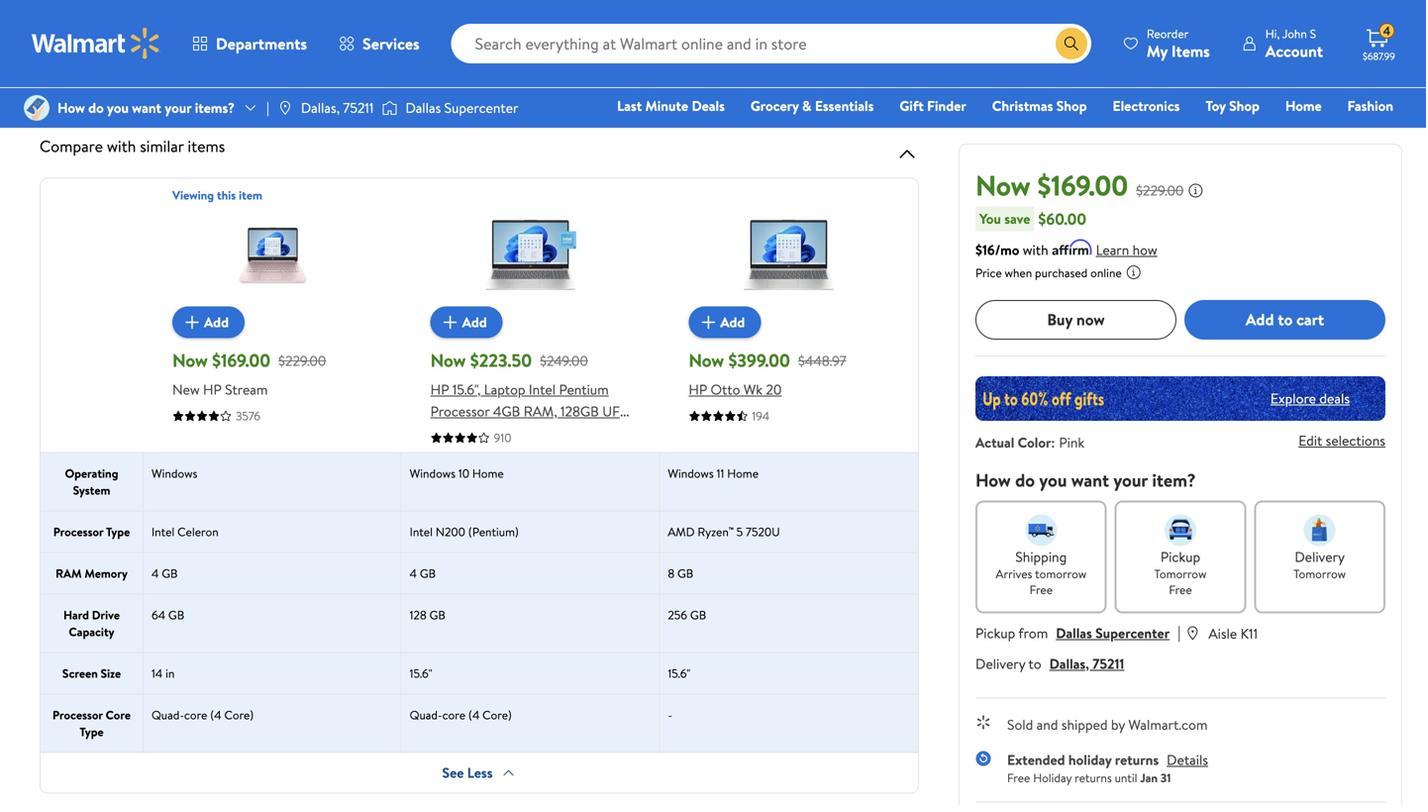 Task type: vqa. For each thing, say whether or not it's contained in the screenshot.
middle the home
yes



Task type: locate. For each thing, give the bounding box(es) containing it.
add to cart image inside now $399.00 group
[[697, 311, 720, 334]]

with up price when purchased online
[[1023, 240, 1049, 259]]

4 up $687.99
[[1383, 22, 1391, 39]]

and right sold
[[1037, 715, 1058, 734]]

pickup inside pickup from dallas supercenter |
[[976, 623, 1016, 643]]

7520u
[[746, 523, 780, 540]]

128 gb cell
[[402, 595, 660, 652]]

intel left the n200
[[410, 523, 433, 540]]

2 horizontal spatial and
[[1037, 715, 1058, 734]]

celeron
[[177, 523, 219, 540]]

1 horizontal spatial with
[[1023, 240, 1049, 259]]

to left cart
[[1278, 309, 1293, 330]]

how down actual
[[976, 468, 1011, 493]]

free left holiday
[[1007, 769, 1030, 786]]

2 add to cart image from the left
[[438, 311, 462, 334]]

256 gb cell
[[660, 595, 918, 652]]

intel for intel n200 (pentium)
[[410, 523, 433, 540]]

returns left "until"
[[1075, 769, 1112, 786]]

to right aim
[[110, 52, 123, 72]]

15.6" cell
[[402, 653, 660, 694], [660, 653, 918, 694]]

1 vertical spatial to
[[1278, 309, 1293, 330]]

1 horizontal spatial pickup
[[1161, 547, 1201, 566]]

2 core from the left
[[442, 707, 466, 724]]

0 horizontal spatial with
[[107, 135, 136, 157]]

3576
[[236, 408, 260, 424]]

1 vertical spatial pickup
[[976, 623, 1016, 643]]

what
[[637, 52, 666, 72]]

windows inside windows cell
[[152, 465, 197, 482]]

15.6" cell up - cell
[[660, 653, 918, 694]]

1 horizontal spatial shop
[[1229, 96, 1260, 115]]

delivery for delivery to dallas, 75211
[[976, 654, 1026, 673]]

how do you want your item?
[[976, 468, 1196, 493]]

windows 11 (s mode)
[[63, 18, 187, 37]]

0 horizontal spatial your
[[165, 98, 192, 117]]

0 horizontal spatial (4
[[210, 707, 221, 724]]

home inside 'cell'
[[727, 465, 759, 482]]

 image right "dallas, 75211"
[[382, 98, 398, 118]]

extended
[[1007, 750, 1065, 769]]

4 row from the top
[[41, 552, 918, 594]]

delivery inside delivery tomorrow
[[1295, 547, 1345, 566]]

&
[[802, 96, 812, 115]]

gb inside 'cell'
[[690, 607, 706, 624]]

add for now $223.50
[[462, 312, 487, 332]]

you down see our disclaimer button
[[107, 98, 129, 117]]

toy
[[1206, 96, 1226, 115]]

1 vertical spatial $229.00
[[278, 351, 326, 370]]

8
[[668, 565, 675, 582]]

0 horizontal spatial type
[[80, 724, 104, 740]]

1 vertical spatial dallas
[[1056, 623, 1092, 643]]

cart
[[1297, 309, 1324, 330]]

returns left "31"
[[1115, 750, 1159, 769]]

now $169.00 group
[[172, 204, 373, 451]]

1 vertical spatial want
[[1071, 468, 1109, 493]]

0 horizontal spatial gift
[[900, 96, 924, 115]]

1 horizontal spatial 4
[[410, 565, 417, 582]]

2 vertical spatial to
[[1029, 654, 1042, 673]]

core
[[106, 707, 131, 724]]

15.6" down 128
[[410, 665, 432, 682]]

1 horizontal spatial quad-
[[410, 707, 442, 724]]

want down disclaimer
[[132, 98, 161, 117]]

aisle k11
[[1209, 624, 1258, 643]]

1 horizontal spatial gift
[[1077, 124, 1101, 143]]

(4 up less at the bottom
[[468, 707, 480, 724]]

4
[[1383, 22, 1391, 39], [152, 565, 159, 582], [410, 565, 417, 582]]

2 vertical spatial processor
[[53, 707, 103, 724]]

|
[[266, 98, 269, 117], [1178, 621, 1181, 643]]

gift left cards
[[1077, 124, 1101, 143]]

4 gb up 128
[[410, 565, 436, 582]]

add to cart image inside the now $169.00 group
[[180, 311, 204, 334]]

dallas down manufacturers, in the left of the page
[[406, 98, 441, 117]]

john
[[1283, 25, 1307, 42]]

4 gb cell
[[144, 553, 402, 594], [402, 553, 660, 594]]

11 up amd ryzen™ 5 7520u
[[717, 465, 724, 482]]

quad-core (4 core) down the "in" on the left of page
[[152, 707, 254, 724]]

tomorrow down intent image for pickup
[[1155, 565, 1207, 582]]

4 gb for 1st the 4 gb cell
[[152, 565, 178, 582]]

0 horizontal spatial home
[[472, 465, 504, 482]]

core right core
[[184, 707, 207, 724]]

quad- up see less
[[410, 707, 442, 724]]

delivery for delivery tomorrow
[[1295, 547, 1345, 566]]

now up 15.6",
[[431, 348, 466, 373]]

core) up less at the bottom
[[483, 707, 512, 724]]

0 horizontal spatial shop
[[1057, 96, 1087, 115]]

one debit
[[1242, 124, 1309, 143]]

windows down ram,
[[506, 423, 560, 443]]

Search search field
[[451, 24, 1091, 63]]

add button inside now $399.00 group
[[689, 307, 761, 338]]

free inside pickup tomorrow free
[[1169, 581, 1192, 598]]

shop for toy shop
[[1229, 96, 1260, 115]]

1 add to cart image from the left
[[180, 311, 204, 334]]

core for second "quad-core (4 core)" cell
[[442, 707, 466, 724]]

7 row from the top
[[41, 694, 918, 752]]

processor inside "now $223.50 $249.00 hp 15.6", laptop intel pentium processor 4gb ram, 128gb ufs, scarlet red, windows 11, 15- fd0083wm"
[[431, 402, 490, 421]]

1 shop from the left
[[1057, 96, 1087, 115]]

0 vertical spatial 11
[[120, 18, 129, 37]]

one debit link
[[1233, 123, 1318, 144]]

quad-core (4 core) cell down 14 in cell
[[144, 695, 402, 752]]

0 vertical spatial to
[[110, 52, 123, 72]]

pickup down intent image for pickup
[[1161, 547, 1201, 566]]

0 horizontal spatial pickup
[[976, 623, 1016, 643]]

intel celeron cell
[[144, 512, 402, 552]]

and left 'we'
[[752, 52, 773, 72]]

with for compare
[[107, 135, 136, 157]]

1 hp from the left
[[203, 380, 222, 399]]

$169.00 inside the now $169.00 $229.00 new hp stream
[[212, 348, 270, 373]]

type up the memory
[[106, 523, 130, 540]]

information.
[[292, 52, 367, 72]]

1 tomorrow from the left
[[1155, 565, 1207, 582]]

compare with similar items
[[40, 135, 225, 157]]

your for item?
[[1114, 468, 1148, 493]]

intel inside "now $223.50 $249.00 hp 15.6", laptop intel pentium processor 4gb ram, 128gb ufs, scarlet red, windows 11, 15- fd0083wm"
[[529, 380, 556, 399]]

intel left "celeron"
[[152, 523, 175, 540]]

dallas
[[406, 98, 441, 117], [1056, 623, 1092, 643]]

1 15.6" cell from the left
[[402, 653, 660, 694]]

windows up intel celeron
[[152, 465, 197, 482]]

add to cart image for now $223.50
[[438, 311, 462, 334]]

15.6"
[[410, 665, 432, 682], [668, 665, 691, 682]]

processor type row header
[[41, 512, 144, 552]]

row containing screen size
[[41, 652, 918, 694]]

2 horizontal spatial intel
[[529, 380, 556, 399]]

last
[[617, 96, 642, 115]]

dallas, down pickup from dallas supercenter |
[[1050, 654, 1089, 673]]

Walmart Site-Wide search field
[[451, 24, 1091, 63]]

windows for windows 11 home
[[668, 465, 714, 482]]

1 (4 from the left
[[210, 707, 221, 724]]

pink
[[1059, 433, 1085, 452]]

hp inside "now $223.50 $249.00 hp 15.6", laptop intel pentium processor 4gb ram, 128gb ufs, scarlet red, windows 11, 15- fd0083wm"
[[431, 380, 449, 399]]

windows inside "now $223.50 $249.00 hp 15.6", laptop intel pentium processor 4gb ram, 128gb ufs, scarlet red, windows 11, 15- fd0083wm"
[[506, 423, 560, 443]]

0 vertical spatial processor
[[431, 402, 490, 421]]

$169.00 for now $169.00 $229.00 new hp stream
[[212, 348, 270, 373]]

1 horizontal spatial see
[[442, 763, 464, 782]]

0 vertical spatial $169.00
[[1037, 166, 1128, 205]]

1 horizontal spatial to
[[1029, 654, 1042, 673]]

910
[[494, 429, 512, 446]]

2 row from the top
[[41, 452, 918, 511]]

3 add button from the left
[[689, 307, 761, 338]]

1 horizontal spatial want
[[1071, 468, 1109, 493]]

1 horizontal spatial hp
[[431, 380, 449, 399]]

11 inside 'cell'
[[717, 465, 724, 482]]

1 horizontal spatial 4 gb
[[410, 565, 436, 582]]

intent image for shipping image
[[1025, 514, 1057, 546]]

tomorrow for pickup
[[1155, 565, 1207, 582]]

it.
[[901, 52, 912, 72]]

quad-core (4 core) up see less
[[410, 707, 512, 724]]

0 horizontal spatial 4
[[152, 565, 159, 582]]

0 horizontal spatial quad-
[[152, 707, 184, 724]]

home link
[[1277, 95, 1331, 116]]

add button up "$223.50" at the top of page
[[431, 307, 503, 338]]

- cell
[[660, 695, 918, 752]]

0 vertical spatial with
[[107, 135, 136, 157]]

1 quad- from the left
[[152, 707, 184, 724]]

2 hp from the left
[[431, 380, 449, 399]]

accurate
[[186, 52, 238, 72]]

5
[[737, 523, 743, 540]]

$60.00
[[1038, 208, 1087, 230]]

$169.00 up the stream
[[212, 348, 270, 373]]

now $223.50 $249.00 hp 15.6", laptop intel pentium processor 4gb ram, 128gb ufs, scarlet red, windows 11, 15- fd0083wm
[[431, 348, 631, 465]]

type inside processor core type
[[80, 724, 104, 740]]

explore
[[1271, 389, 1316, 408]]

add up "$223.50" at the top of page
[[462, 312, 487, 332]]

0 vertical spatial your
[[165, 98, 192, 117]]

holiday
[[1069, 750, 1112, 769]]

1 vertical spatial see
[[442, 763, 464, 782]]

add button up the now $169.00 $229.00 new hp stream
[[172, 307, 245, 338]]

1 horizontal spatial $229.00
[[1136, 181, 1184, 200]]

now up otto
[[689, 348, 724, 373]]

0 vertical spatial do
[[88, 98, 104, 117]]

0 vertical spatial pickup
[[1161, 547, 1201, 566]]

1 core from the left
[[184, 707, 207, 724]]

1 4 gb from the left
[[152, 565, 178, 582]]

hp
[[203, 380, 222, 399], [431, 380, 449, 399], [689, 380, 707, 399]]

to for delivery to dallas, 75211
[[1029, 654, 1042, 673]]

1 horizontal spatial core)
[[483, 707, 512, 724]]

hp otto wk 20 image
[[738, 204, 841, 307]]

0 horizontal spatial 11
[[120, 18, 129, 37]]

0 vertical spatial how
[[57, 98, 85, 117]]

do down our
[[88, 98, 104, 117]]

delivery down intent image for delivery
[[1295, 547, 1345, 566]]

128 gb
[[410, 607, 446, 624]]

windows inside windows 10 home cell
[[410, 465, 456, 482]]

dallas, down information. on the top left
[[301, 98, 340, 117]]

pentium
[[559, 380, 609, 399]]

free down intent image for pickup
[[1169, 581, 1192, 598]]

gift left "finder"
[[900, 96, 924, 115]]

row
[[41, 187, 918, 465], [41, 452, 918, 511], [41, 511, 918, 552], [41, 552, 918, 594], [41, 594, 918, 652], [41, 652, 918, 694], [41, 694, 918, 752]]

1 horizontal spatial (4
[[468, 707, 480, 724]]

add inside the now $169.00 group
[[204, 312, 229, 332]]

4 gb cell down intel n200 (pentium) cell at the bottom left of page
[[402, 553, 660, 594]]

intel n200 (pentium) cell
[[402, 512, 660, 552]]

with left similar
[[107, 135, 136, 157]]

0 horizontal spatial see
[[63, 73, 85, 93]]

hp 15.6", laptop intel pentium processor 4gb ram, 128gb ufs, scarlet red, windows 11, 15-fd0083wm image
[[479, 204, 582, 307]]

shop right toy
[[1229, 96, 1260, 115]]

1 horizontal spatial 15.6"
[[668, 665, 691, 682]]

pickup inside pickup tomorrow free
[[1161, 547, 1201, 566]]

windows 10 home cell
[[402, 453, 660, 511]]

2 horizontal spatial 4
[[1383, 22, 1391, 39]]

do down 'actual color : pink'
[[1015, 468, 1035, 493]]

hp for now $223.50
[[431, 380, 449, 399]]

add up the now $169.00 $229.00 new hp stream
[[204, 312, 229, 332]]

type
[[106, 523, 130, 540], [80, 724, 104, 740]]

1 vertical spatial $169.00
[[212, 348, 270, 373]]

gb up 64 gb
[[162, 565, 178, 582]]

now for now $169.00 $229.00 new hp stream
[[172, 348, 208, 373]]

1 horizontal spatial $169.00
[[1037, 166, 1128, 205]]

to inside we aim to show you accurate product information. manufacturers, suppliers and others provide what you see here, and we have not verified it. see our disclaimer
[[110, 52, 123, 72]]

0 horizontal spatial to
[[110, 52, 123, 72]]

2 horizontal spatial add button
[[689, 307, 761, 338]]

windows 10 home
[[410, 465, 504, 482]]

windows up amd
[[668, 465, 714, 482]]

0 horizontal spatial 15.6"
[[410, 665, 432, 682]]

operating system row header
[[41, 453, 144, 511]]

new hp stream image
[[221, 204, 324, 307]]

gb for 8 gb cell
[[677, 565, 694, 582]]

reorder my items
[[1147, 25, 1210, 62]]

1 horizontal spatial do
[[1015, 468, 1035, 493]]

you save $60.00
[[980, 208, 1087, 230]]

pickup left the 'from'
[[976, 623, 1016, 643]]

5 row from the top
[[41, 594, 918, 652]]

item
[[239, 187, 262, 204]]

15.6" cell down 128 gb cell
[[402, 653, 660, 694]]

quad-
[[152, 707, 184, 724], [410, 707, 442, 724]]

see left less at the bottom
[[442, 763, 464, 782]]

supercenter
[[444, 98, 518, 117], [1096, 623, 1170, 643]]

gb right 64
[[168, 607, 184, 624]]

1 add button from the left
[[172, 307, 245, 338]]

now inside now $399.00 $448.97 hp otto wk 20
[[689, 348, 724, 373]]

hp inside now $399.00 $448.97 hp otto wk 20
[[689, 380, 707, 399]]

windows up aim
[[63, 18, 117, 37]]

$16/mo
[[976, 240, 1020, 259]]

search icon image
[[1064, 36, 1079, 52]]

1 horizontal spatial your
[[1114, 468, 1148, 493]]

1 horizontal spatial dallas
[[1056, 623, 1092, 643]]

0 horizontal spatial dallas,
[[301, 98, 340, 117]]

0 horizontal spatial want
[[132, 98, 161, 117]]

1 vertical spatial type
[[80, 724, 104, 740]]

0 horizontal spatial 4 gb
[[152, 565, 178, 582]]

processor up 'ram'
[[53, 523, 103, 540]]

1 horizontal spatial intel
[[410, 523, 433, 540]]

hp right new at top left
[[203, 380, 222, 399]]

fashion link
[[1339, 95, 1403, 116]]

1 vertical spatial gift
[[1077, 124, 1101, 143]]

finder
[[927, 96, 966, 115]]

windows for windows cell
[[152, 465, 197, 482]]

dallas up dallas, 75211 button
[[1056, 623, 1092, 643]]

2 horizontal spatial hp
[[689, 380, 707, 399]]

1 horizontal spatial |
[[1178, 621, 1181, 643]]

0 vertical spatial type
[[106, 523, 130, 540]]

screen
[[62, 665, 98, 682]]

add inside now $223.50 group
[[462, 312, 487, 332]]

shop up gift cards 'link'
[[1057, 96, 1087, 115]]

to inside button
[[1278, 309, 1293, 330]]

gb right 128
[[429, 607, 446, 624]]

do for how do you want your items?
[[88, 98, 104, 117]]

in
[[165, 665, 175, 682]]

add button inside the now $169.00 group
[[172, 307, 245, 338]]

see our disclaimer button
[[63, 73, 173, 93]]

 image for dallas supercenter
[[382, 98, 398, 118]]

1 horizontal spatial tomorrow
[[1294, 565, 1346, 582]]

system
[[73, 482, 110, 499]]

gb for 256 gb 'cell'
[[690, 607, 706, 624]]

1 horizontal spatial 75211
[[1093, 654, 1125, 673]]

quad- for 2nd "quad-core (4 core)" cell from the right
[[152, 707, 184, 724]]

add to cart image up otto
[[697, 311, 720, 334]]

14 in
[[152, 665, 175, 682]]

processor down 15.6",
[[431, 402, 490, 421]]

learn
[[1096, 240, 1129, 259]]

core up see less
[[442, 707, 466, 724]]

 image for dallas, 75211
[[277, 100, 293, 116]]

intel up ram,
[[529, 380, 556, 399]]

to down the 'from'
[[1029, 654, 1042, 673]]

quad-core (4 core)
[[152, 707, 254, 724], [410, 707, 512, 724]]

row containing hard drive capacity
[[41, 594, 918, 652]]

0 vertical spatial want
[[132, 98, 161, 117]]

hp left 15.6",
[[431, 380, 449, 399]]

want
[[132, 98, 161, 117], [1071, 468, 1109, 493]]

2 shop from the left
[[1229, 96, 1260, 115]]

gb up 128 gb
[[420, 565, 436, 582]]

4 gb cell down 'intel celeron' cell
[[144, 553, 402, 594]]

add up the $399.00
[[720, 312, 745, 332]]

1 horizontal spatial add to cart image
[[438, 311, 462, 334]]

processor left core
[[53, 707, 103, 724]]

quad-core (4 core) cell
[[144, 695, 402, 752], [402, 695, 660, 752]]

now
[[976, 166, 1031, 205], [172, 348, 208, 373], [431, 348, 466, 373], [689, 348, 724, 373]]

up to sixty percent off deals. shop now. image
[[976, 376, 1386, 421]]

add button inside now $223.50 group
[[431, 307, 503, 338]]

type left core
[[80, 724, 104, 740]]

3 add to cart image from the left
[[697, 311, 720, 334]]

delivery down the 'from'
[[976, 654, 1026, 673]]

provide
[[588, 52, 633, 72]]

add inside now $399.00 group
[[720, 312, 745, 332]]

2 quad- from the left
[[410, 707, 442, 724]]

2 add button from the left
[[431, 307, 503, 338]]

quad-core (4 core) cell up less at the bottom
[[402, 695, 660, 752]]

windows for windows 11 (s mode)
[[63, 18, 117, 37]]

$169.00
[[1037, 166, 1128, 205], [212, 348, 270, 373]]

processor inside processor core type
[[53, 707, 103, 724]]

amd ryzen™ 5 7520u cell
[[660, 512, 918, 552]]

0 horizontal spatial tomorrow
[[1155, 565, 1207, 582]]

75211 down information. on the top left
[[343, 98, 374, 117]]

intel
[[529, 380, 556, 399], [152, 523, 175, 540], [410, 523, 433, 540]]

0 horizontal spatial add button
[[172, 307, 245, 338]]

 image down product
[[277, 100, 293, 116]]

0 horizontal spatial and
[[521, 52, 543, 72]]

75211
[[343, 98, 374, 117], [1093, 654, 1125, 673]]

add button up the $399.00
[[689, 307, 761, 338]]

add to cart image
[[180, 311, 204, 334], [438, 311, 462, 334], [697, 311, 720, 334]]

add left cart
[[1246, 309, 1274, 330]]

pickup for pickup from dallas supercenter |
[[976, 623, 1016, 643]]

viewing
[[172, 187, 214, 204]]

how up compare at the top left of the page
[[57, 98, 85, 117]]

see down we
[[63, 73, 85, 93]]

and left others at the top left of page
[[521, 52, 543, 72]]

have
[[797, 52, 825, 72]]

1 vertical spatial supercenter
[[1096, 623, 1170, 643]]

2 4 gb from the left
[[410, 565, 436, 582]]

walmart+ link
[[1326, 123, 1403, 144]]

1 horizontal spatial home
[[727, 465, 759, 482]]

hp left otto
[[689, 380, 707, 399]]

your for items?
[[165, 98, 192, 117]]

1 horizontal spatial  image
[[382, 98, 398, 118]]

operating system
[[65, 465, 118, 499]]

learn how
[[1096, 240, 1158, 259]]

color
[[1018, 433, 1051, 452]]

viewing this item
[[172, 187, 262, 204]]

supercenter down we aim to show you accurate product information. manufacturers, suppliers and others provide what you see here, and we have not verified it. see our disclaimer
[[444, 98, 518, 117]]

1 horizontal spatial core
[[442, 707, 466, 724]]

1 vertical spatial do
[[1015, 468, 1035, 493]]

0 horizontal spatial supercenter
[[444, 98, 518, 117]]

want down pink
[[1071, 468, 1109, 493]]

1 vertical spatial processor
[[53, 523, 103, 540]]

2 core) from the left
[[483, 707, 512, 724]]

15.6" up '-' at the left of the page
[[668, 665, 691, 682]]

windows cell
[[144, 453, 402, 511]]

2 horizontal spatial to
[[1278, 309, 1293, 330]]

 image
[[24, 95, 50, 121]]

$249.00
[[540, 351, 588, 370]]

1 row from the top
[[41, 187, 918, 465]]

fashion gift cards
[[1077, 96, 1394, 143]]

home right 10
[[472, 465, 504, 482]]

add to cart image inside now $223.50 group
[[438, 311, 462, 334]]

3 hp from the left
[[689, 380, 707, 399]]

price
[[976, 264, 1002, 281]]

0 horizontal spatial add to cart image
[[180, 311, 204, 334]]

4 up 128
[[410, 565, 417, 582]]

2 quad-core (4 core) from the left
[[410, 707, 512, 724]]

6 row from the top
[[41, 652, 918, 694]]

 image
[[382, 98, 398, 118], [277, 100, 293, 116]]

0 horizontal spatial hp
[[203, 380, 222, 399]]

supercenter up dallas, 75211 button
[[1096, 623, 1170, 643]]

add to cart image for now $169.00
[[180, 311, 204, 334]]

75211 down dallas supercenter button
[[1093, 654, 1125, 673]]

1 vertical spatial how
[[976, 468, 1011, 493]]

1 vertical spatial your
[[1114, 468, 1148, 493]]

1 vertical spatial dallas,
[[1050, 654, 1089, 673]]

now inside "now $223.50 $249.00 hp 15.6", laptop intel pentium processor 4gb ram, 128gb ufs, scarlet red, windows 11, 15- fd0083wm"
[[431, 348, 466, 373]]

1 vertical spatial 11
[[717, 465, 724, 482]]

free down the shipping
[[1030, 581, 1053, 598]]

home inside cell
[[472, 465, 504, 482]]

1 horizontal spatial type
[[106, 523, 130, 540]]

price when purchased online
[[976, 264, 1122, 281]]

tomorrow
[[1035, 565, 1087, 582]]

gift finder link
[[891, 95, 975, 116]]

0 horizontal spatial how
[[57, 98, 85, 117]]

4 up 64
[[152, 565, 159, 582]]

hp for now $399.00
[[689, 380, 707, 399]]

actual
[[976, 433, 1015, 452]]

1 horizontal spatial 11
[[717, 465, 724, 482]]

0 horizontal spatial delivery
[[976, 654, 1026, 673]]

3 row from the top
[[41, 511, 918, 552]]

gb right '256'
[[690, 607, 706, 624]]

tomorrow
[[1155, 565, 1207, 582], [1294, 565, 1346, 582]]

2 quad-core (4 core) cell from the left
[[402, 695, 660, 752]]

see less
[[442, 763, 493, 782]]

shipping
[[1016, 547, 1067, 566]]

add button for $223.50
[[431, 307, 503, 338]]

add to cart image up new at top left
[[180, 311, 204, 334]]

0 horizontal spatial do
[[88, 98, 104, 117]]

hard
[[63, 607, 89, 624]]

$16/mo with
[[976, 240, 1049, 259]]

see inside button
[[442, 763, 464, 782]]

:
[[1051, 433, 1055, 452]]

home up 5
[[727, 465, 759, 482]]

save
[[1005, 209, 1031, 228]]

your left items?
[[165, 98, 192, 117]]

hard drive capacity row header
[[41, 595, 144, 652]]

tomorrow down intent image for delivery
[[1294, 565, 1346, 582]]

ram
[[56, 565, 82, 582]]

windows inside windows 11 home 'cell'
[[668, 465, 714, 482]]

11 left (s
[[120, 18, 129, 37]]

ram memory
[[56, 565, 128, 582]]

quad- for second "quad-core (4 core)" cell
[[410, 707, 442, 724]]

2 tomorrow from the left
[[1294, 565, 1346, 582]]

0 vertical spatial delivery
[[1295, 547, 1345, 566]]

now $223.50 group
[[431, 204, 631, 465]]

walmart image
[[32, 28, 160, 59]]

4 gb for first the 4 gb cell from right
[[410, 565, 436, 582]]

otto
[[711, 380, 740, 399]]

0 horizontal spatial  image
[[277, 100, 293, 116]]

now inside the now $169.00 $229.00 new hp stream
[[172, 348, 208, 373]]

intent image for pickup image
[[1165, 514, 1197, 546]]

now $399.00 group
[[689, 204, 889, 451]]



Task type: describe. For each thing, give the bounding box(es) containing it.
0 horizontal spatial |
[[266, 98, 269, 117]]

essentials
[[815, 96, 874, 115]]

11 for home
[[717, 465, 724, 482]]

cards
[[1105, 124, 1140, 143]]

delivery to dallas, 75211
[[976, 654, 1125, 673]]

0 vertical spatial dallas,
[[301, 98, 340, 117]]

legal information image
[[1126, 264, 1142, 280]]

this
[[217, 187, 236, 204]]

ram,
[[524, 402, 557, 421]]

15-
[[579, 423, 596, 443]]

$399.00
[[728, 348, 790, 373]]

electronics
[[1113, 96, 1180, 115]]

0 vertical spatial gift
[[900, 96, 924, 115]]

0 vertical spatial supercenter
[[444, 98, 518, 117]]

account
[[1266, 40, 1323, 62]]

1 horizontal spatial returns
[[1115, 750, 1159, 769]]

1 horizontal spatial and
[[752, 52, 773, 72]]

you right show
[[161, 52, 182, 72]]

8 gb
[[668, 565, 694, 582]]

compare
[[40, 135, 103, 157]]

buy now
[[1047, 309, 1105, 330]]

screen size row header
[[41, 653, 144, 694]]

minute
[[645, 96, 688, 115]]

add to cart
[[1246, 309, 1324, 330]]

affirm image
[[1053, 239, 1092, 255]]

2 horizontal spatial home
[[1286, 96, 1322, 115]]

free inside the extended holiday returns details free holiday returns until jan 31
[[1007, 769, 1030, 786]]

jan
[[1140, 769, 1158, 786]]

fd0083wm
[[431, 445, 496, 465]]

processor for quad-core (4 core)
[[53, 707, 103, 724]]

with for $16/mo
[[1023, 240, 1049, 259]]

less
[[467, 763, 493, 782]]

row containing processor type
[[41, 511, 918, 552]]

deals
[[1320, 389, 1350, 408]]

core for 2nd "quad-core (4 core)" cell from the right
[[184, 707, 207, 724]]

sold and shipped by walmart.com
[[1007, 715, 1208, 734]]

hi, john s account
[[1266, 25, 1323, 62]]

red,
[[476, 423, 503, 443]]

memory
[[85, 565, 128, 582]]

shipped
[[1062, 715, 1108, 734]]

new
[[172, 380, 200, 399]]

0 horizontal spatial dallas
[[406, 98, 441, 117]]

home for windows 10 home
[[472, 465, 504, 482]]

you
[[980, 209, 1001, 228]]

now $399.00 $448.97 hp otto wk 20
[[689, 348, 847, 399]]

11,
[[563, 423, 575, 443]]

add inside add to cart button
[[1246, 309, 1274, 330]]

until
[[1115, 769, 1138, 786]]

row containing operating system
[[41, 452, 918, 511]]

see inside we aim to show you accurate product information. manufacturers, suppliers and others provide what you see here, and we have not verified it. see our disclaimer
[[63, 73, 85, 93]]

departments button
[[176, 20, 323, 67]]

gift finder
[[900, 96, 966, 115]]

aim
[[85, 52, 107, 72]]

20
[[766, 380, 782, 399]]

4 for 1st the 4 gb cell
[[152, 565, 159, 582]]

you left see
[[669, 52, 691, 72]]

learn more about strikethrough prices image
[[1188, 182, 1204, 198]]

14 in cell
[[144, 653, 402, 694]]

supercenter inside pickup from dallas supercenter |
[[1096, 623, 1170, 643]]

now for now $399.00 $448.97 hp otto wk 20
[[689, 348, 724, 373]]

compare with similar items image
[[895, 142, 919, 166]]

0 vertical spatial $229.00
[[1136, 181, 1184, 200]]

you down :
[[1039, 468, 1067, 493]]

manufacturers,
[[371, 52, 462, 72]]

processor type
[[53, 523, 130, 540]]

add for now $399.00
[[720, 312, 745, 332]]

arrives
[[996, 565, 1032, 582]]

add to cart image for now $399.00
[[697, 311, 720, 334]]

2 (4 from the left
[[468, 707, 480, 724]]

registry link
[[1157, 123, 1225, 144]]

do for how do you want your item?
[[1015, 468, 1035, 493]]

size
[[101, 665, 121, 682]]

our
[[89, 73, 109, 93]]

want for item?
[[1071, 468, 1109, 493]]

1 quad-core (4 core) from the left
[[152, 707, 254, 724]]

suppliers
[[465, 52, 518, 72]]

processor core type row header
[[41, 695, 144, 752]]

$448.97
[[798, 351, 847, 370]]

hp inside the now $169.00 $229.00 new hp stream
[[203, 380, 222, 399]]

home for windows 11 home
[[727, 465, 759, 482]]

11 for (s
[[120, 18, 129, 37]]

capacity
[[69, 624, 114, 640]]

1 horizontal spatial dallas,
[[1050, 654, 1089, 673]]

tomorrow for delivery
[[1294, 565, 1346, 582]]

64 gb cell
[[144, 595, 402, 652]]

1 4 gb cell from the left
[[144, 553, 402, 594]]

row containing ram memory
[[41, 552, 918, 594]]

pickup from dallas supercenter |
[[976, 621, 1181, 643]]

ram memory row header
[[41, 553, 144, 594]]

windows 11 home cell
[[660, 453, 918, 511]]

gb for 64 gb cell
[[168, 607, 184, 624]]

row containing now $169.00
[[41, 187, 918, 465]]

-
[[668, 707, 672, 724]]

scarlet
[[431, 423, 473, 443]]

by
[[1111, 715, 1125, 734]]

shop for christmas shop
[[1057, 96, 1087, 115]]

1 vertical spatial 75211
[[1093, 654, 1125, 673]]

64 gb
[[152, 607, 184, 624]]

disclaimer
[[112, 73, 173, 93]]

intel celeron
[[152, 523, 219, 540]]

explore deals
[[1271, 389, 1350, 408]]

see less button
[[426, 757, 532, 789]]

now for now $223.50 $249.00 hp 15.6", laptop intel pentium processor 4gb ram, 128gb ufs, scarlet red, windows 11, 15- fd0083wm
[[431, 348, 466, 373]]

now for now $169.00
[[976, 166, 1031, 205]]

31
[[1161, 769, 1171, 786]]

add button for $169.00
[[172, 307, 245, 338]]

windows for windows 10 home
[[410, 465, 456, 482]]

item?
[[1152, 468, 1196, 493]]

s
[[1310, 25, 1316, 42]]

free inside shipping arrives tomorrow free
[[1030, 581, 1053, 598]]

pickup for pickup tomorrow free
[[1161, 547, 1201, 566]]

1 quad-core (4 core) cell from the left
[[144, 695, 402, 752]]

we
[[63, 52, 82, 72]]

8 gb cell
[[660, 553, 918, 594]]

intel for intel celeron
[[152, 523, 175, 540]]

to for add to cart
[[1278, 309, 1293, 330]]

want for items?
[[132, 98, 161, 117]]

intent image for delivery image
[[1304, 514, 1336, 546]]

2 15.6" cell from the left
[[660, 653, 918, 694]]

learn how button
[[1096, 239, 1158, 260]]

$687.99
[[1363, 50, 1395, 63]]

4 for first the 4 gb cell from right
[[410, 565, 417, 582]]

toy shop
[[1206, 96, 1260, 115]]

2 4 gb cell from the left
[[402, 553, 660, 594]]

add button for $399.00
[[689, 307, 761, 338]]

1 vertical spatial |
[[1178, 621, 1181, 643]]

sold
[[1007, 715, 1033, 734]]

n200
[[436, 523, 465, 540]]

extended holiday returns details free holiday returns until jan 31
[[1007, 750, 1208, 786]]

2 15.6" from the left
[[668, 665, 691, 682]]

show
[[127, 52, 157, 72]]

1 core) from the left
[[224, 707, 254, 724]]

similar
[[140, 135, 184, 157]]

delivery tomorrow
[[1294, 547, 1346, 582]]

one
[[1242, 124, 1272, 143]]

christmas
[[992, 96, 1053, 115]]

0 horizontal spatial returns
[[1075, 769, 1112, 786]]

64
[[152, 607, 165, 624]]

how for how do you want your items?
[[57, 98, 85, 117]]

dallas, 75211 button
[[1050, 654, 1125, 673]]

15.6",
[[453, 380, 481, 399]]

services button
[[323, 20, 435, 67]]

product
[[241, 52, 289, 72]]

row containing processor core type
[[41, 694, 918, 752]]

add for now $169.00
[[204, 312, 229, 332]]

processor for intel celeron
[[53, 523, 103, 540]]

$229.00 inside the now $169.00 $229.00 new hp stream
[[278, 351, 326, 370]]

gb for 128 gb cell
[[429, 607, 446, 624]]

gift inside fashion gift cards
[[1077, 124, 1101, 143]]

last minute deals link
[[608, 95, 734, 116]]

1 15.6" from the left
[[410, 665, 432, 682]]

fashion
[[1348, 96, 1394, 115]]

0 horizontal spatial 75211
[[343, 98, 374, 117]]

$169.00 for now $169.00
[[1037, 166, 1128, 205]]

grocery & essentials link
[[742, 95, 883, 116]]

actual color : pink
[[976, 433, 1085, 452]]

how for how do you want your item?
[[976, 468, 1011, 493]]

toy shop link
[[1197, 95, 1269, 116]]

dallas inside pickup from dallas supercenter |
[[1056, 623, 1092, 643]]

(pentium)
[[468, 523, 519, 540]]

amd ryzen™ 5 7520u
[[668, 523, 780, 540]]

hard drive capacity
[[63, 607, 120, 640]]



